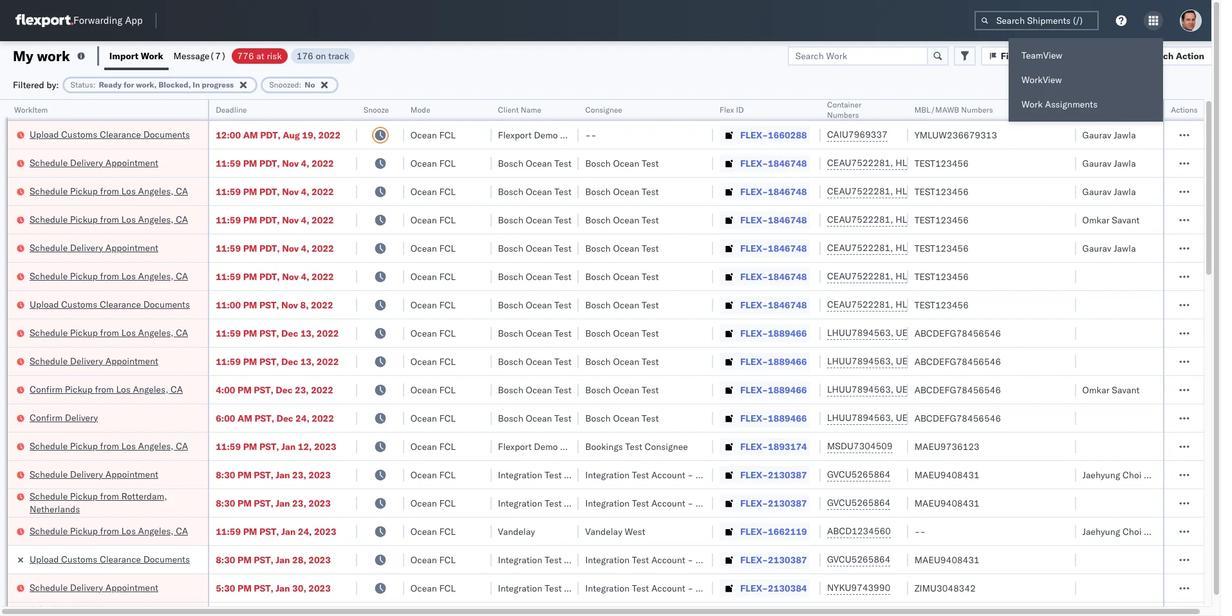 Task type: vqa. For each thing, say whether or not it's contained in the screenshot.


Task type: describe. For each thing, give the bounding box(es) containing it.
los for 6th schedule pickup from los angeles, ca button from the top of the page
[[121, 525, 136, 537]]

gaurav for 1st schedule delivery appointment button from the top
[[1083, 157, 1112, 169]]

3 flex- from the top
[[740, 186, 768, 197]]

upload customs clearance documents button for 12:00 am pdt, aug 19, 2022
[[30, 128, 190, 142]]

deadline button
[[209, 102, 344, 115]]

schedule delivery appointment for third schedule delivery appointment button from the top schedule delivery appointment link
[[30, 355, 158, 367]]

12 fcl from the top
[[439, 441, 456, 452]]

work inside 'link'
[[1022, 99, 1043, 110]]

bookings test consignee
[[585, 441, 688, 452]]

zimu3048342
[[915, 582, 976, 594]]

confirm for confirm pickup from los angeles, ca
[[30, 383, 63, 395]]

2 8:30 from the top
[[216, 497, 235, 509]]

lhuu7894563, for schedule delivery appointment
[[827, 355, 894, 367]]

2 integration from the top
[[585, 497, 630, 509]]

forwarding app
[[73, 14, 143, 27]]

pst, up 5:30 pm pst, jan 30, 2023
[[254, 554, 274, 566]]

gaurav jawla for 1st schedule pickup from los angeles, ca button
[[1083, 186, 1136, 197]]

3 2130387 from the top
[[768, 554, 807, 566]]

2 ceau7522281, hlxu6269489, hlxu8034992 from the top
[[827, 185, 1027, 197]]

pickup for 1st schedule pickup from los angeles, ca button
[[70, 185, 98, 197]]

4:00
[[216, 384, 235, 396]]

5 hlxu6269489, from the top
[[896, 270, 962, 282]]

15 flex- from the top
[[740, 526, 768, 537]]

workview
[[1022, 74, 1062, 86]]

resize handle column header for workitem
[[193, 100, 208, 616]]

6 hlxu6269489, from the top
[[896, 299, 962, 310]]

lhuu7894563, uetu5238478 for confirm pickup from los angeles, ca
[[827, 384, 959, 395]]

1 schedule pickup from los angeles, ca button from the top
[[30, 184, 188, 199]]

upload customs clearance documents for 12:00 am pdt, aug 19, 2022
[[30, 128, 190, 140]]

1 fcl from the top
[[439, 129, 456, 141]]

workitem button
[[8, 102, 195, 115]]

no
[[305, 80, 315, 89]]

forwarding
[[73, 14, 123, 27]]

4 1846748 from the top
[[768, 242, 807, 254]]

1660288
[[768, 129, 807, 141]]

gaurav for 4th schedule delivery appointment button from the bottom of the page
[[1083, 242, 1112, 254]]

mbl/mawb numbers button
[[908, 102, 1063, 115]]

schedule for 2nd schedule delivery appointment button from the bottom
[[30, 468, 68, 480]]

16 ocean fcl from the top
[[411, 554, 456, 566]]

11:59 pm pst, jan 12, 2023
[[216, 441, 337, 452]]

2 flex-1846748 from the top
[[740, 186, 807, 197]]

6:00 am pst, dec 24, 2022
[[216, 412, 334, 424]]

5 ceau7522281, from the top
[[827, 270, 894, 282]]

4:00 pm pst, dec 23, 2022
[[216, 384, 333, 396]]

4 11:59 from the top
[[216, 242, 241, 254]]

3 1846748 from the top
[[768, 214, 807, 226]]

origin
[[1172, 469, 1196, 481]]

clearance for 11:00 pm pst, nov 8, 2022
[[100, 298, 141, 310]]

4, for 4th schedule delivery appointment button from the bottom of the page
[[301, 242, 309, 254]]

schedule for third schedule delivery appointment button from the top
[[30, 355, 68, 367]]

1 flex-1889466 from the top
[[740, 327, 807, 339]]

workview link
[[1009, 68, 1164, 92]]

file
[[1001, 50, 1017, 61]]

11:00 pm pst, nov 8, 2022
[[216, 299, 333, 311]]

appointment for schedule delivery appointment link associated with 2nd schedule delivery appointment button from the bottom
[[105, 468, 158, 480]]

10 flex- from the top
[[740, 384, 768, 396]]

nyku9743990
[[827, 582, 891, 594]]

file exception
[[1001, 50, 1061, 61]]

schedule for schedule pickup from rotterdam, button
[[30, 604, 68, 615]]

2 8:30 pm pst, jan 23, 2023 from the top
[[216, 497, 331, 509]]

mbl/mawb numbers
[[915, 105, 993, 115]]

3 test123456 from the top
[[915, 214, 969, 226]]

filtered by:
[[13, 79, 59, 90]]

Search Shipments (/) text field
[[975, 11, 1099, 30]]

customs for 11:00 pm pst, nov 8, 2022
[[61, 298, 97, 310]]

schedule pickup from los angeles, ca for schedule pickup from los angeles, ca link corresponding to fifth schedule pickup from los angeles, ca button
[[30, 440, 188, 452]]

uetu5238478 for schedule delivery appointment
[[896, 355, 959, 367]]

mode
[[411, 105, 430, 115]]

12 ocean fcl from the top
[[411, 441, 456, 452]]

1 gaurav from the top
[[1083, 129, 1112, 141]]

progress
[[202, 80, 234, 89]]

2 jawla from the top
[[1114, 157, 1136, 169]]

delivery for 4th schedule delivery appointment button from the bottom of the page
[[70, 242, 103, 253]]

angeles, for 6th schedule pickup from los angeles, ca button from the top of the page
[[138, 525, 174, 537]]

16 flex- from the top
[[740, 554, 768, 566]]

2023 down 12,
[[309, 469, 331, 481]]

23, for confirm pickup from los angeles, ca
[[295, 384, 309, 396]]

11:00
[[216, 299, 241, 311]]

pst, up 4:00 pm pst, dec 23, 2022
[[260, 356, 279, 367]]

mbl/mawb
[[915, 105, 960, 115]]

2023 right "28,"
[[309, 554, 331, 566]]

schedule for 'schedule pickup from rotterdam, netherlands' button on the left bottom of the page
[[30, 490, 68, 502]]

4 ceau7522281, from the top
[[827, 242, 894, 254]]

1 horizontal spatial --
[[915, 526, 926, 537]]

exception
[[1019, 50, 1061, 61]]

schedule pickup from los angeles, ca link for 1st schedule pickup from los angeles, ca button
[[30, 184, 188, 197]]

flexport for --
[[498, 129, 532, 141]]

message
[[174, 50, 210, 61]]

5 schedule delivery appointment button from the top
[[30, 581, 158, 595]]

1 ocean fcl from the top
[[411, 129, 456, 141]]

3 hlxu8034992 from the top
[[964, 214, 1027, 225]]

import work
[[109, 50, 163, 61]]

8:30 pm pst, jan 28, 2023
[[216, 554, 331, 566]]

2 flex-2130387 from the top
[[740, 497, 807, 509]]

3 resize handle column header from the left
[[389, 100, 404, 616]]

ca for fourth schedule pickup from los angeles, ca button from the top of the page
[[176, 327, 188, 338]]

workitem
[[14, 105, 48, 115]]

delivery for confirm delivery button
[[65, 412, 98, 423]]

demo for -
[[534, 129, 558, 141]]

confirm delivery link
[[30, 411, 98, 424]]

1 8:30 from the top
[[216, 469, 235, 481]]

mode button
[[404, 102, 479, 115]]

west
[[625, 526, 646, 537]]

3 account from the top
[[652, 554, 686, 566]]

1 lagerfeld from the top
[[715, 469, 753, 481]]

2 fcl from the top
[[439, 157, 456, 169]]

5:30 pm pst, jan 30, 2023
[[216, 582, 331, 594]]

2 2130387 from the top
[[768, 497, 807, 509]]

numbers for container numbers
[[827, 110, 859, 120]]

snoozed : no
[[269, 80, 315, 89]]

confirm delivery
[[30, 412, 98, 423]]

angeles, for fourth schedule pickup from los angeles, ca button from the top of the page
[[138, 327, 174, 338]]

dec for confirm delivery
[[277, 412, 293, 424]]

1 abcdefg78456546 from the top
[[915, 327, 1001, 339]]

11:59 pm pdt, nov 4, 2022 for 4th schedule delivery appointment button from the bottom of the page
[[216, 242, 334, 254]]

14 flex- from the top
[[740, 497, 768, 509]]

11:59 pm pdt, nov 4, 2022 for 1st schedule pickup from los angeles, ca button
[[216, 186, 334, 197]]

176 on track
[[297, 50, 349, 61]]

23, for schedule delivery appointment
[[292, 469, 306, 481]]

Search Work text field
[[788, 46, 928, 65]]

schedule pickup from rotterdam, link
[[30, 603, 191, 616]]

batch
[[1149, 50, 1174, 61]]

11 fcl from the top
[[439, 412, 456, 424]]

3 clearance from the top
[[100, 553, 141, 565]]

1662119
[[768, 526, 807, 537]]

1889466 for schedule delivery appointment
[[768, 356, 807, 367]]

rotterdam, for schedule pickup from rotterdam,
[[121, 604, 167, 615]]

forwarding app link
[[15, 14, 143, 27]]

4 test123456 from the top
[[915, 242, 969, 254]]

10 resize handle column header from the left
[[1148, 100, 1164, 616]]

4 flex- from the top
[[740, 214, 768, 226]]

6 ceau7522281, hlxu6269489, hlxu8034992 from the top
[[827, 299, 1027, 310]]

lhuu7894563, uetu5238478 for confirm delivery
[[827, 412, 959, 424]]

1 hlxu6269489, from the top
[[896, 157, 962, 169]]

msdu7304509
[[827, 440, 893, 452]]

8,
[[300, 299, 309, 311]]

schedule pickup from rotterdam, netherlands button
[[30, 490, 191, 517]]

actions
[[1171, 105, 1198, 115]]

lhuu7894563, for confirm delivery
[[827, 412, 894, 424]]

am for pdt,
[[243, 129, 258, 141]]

jan left 30,
[[276, 582, 290, 594]]

appointment for 4th schedule delivery appointment button from the bottom of the page schedule delivery appointment link
[[105, 242, 158, 253]]

24, for 2022
[[296, 412, 310, 424]]

choi
[[1123, 469, 1142, 481]]

17 ocean fcl from the top
[[411, 582, 456, 594]]

4 karl from the top
[[696, 582, 712, 594]]

by:
[[47, 79, 59, 90]]

5 ceau7522281, hlxu6269489, hlxu8034992 from the top
[[827, 270, 1027, 282]]

2 flex- from the top
[[740, 157, 768, 169]]

operator
[[1083, 105, 1114, 115]]

schedule for 6th schedule pickup from los angeles, ca button from the top of the page
[[30, 525, 68, 537]]

10 fcl from the top
[[439, 384, 456, 396]]

6 flex-1846748 from the top
[[740, 299, 807, 311]]

3 upload customs clearance documents from the top
[[30, 553, 190, 565]]

6 ocean fcl from the top
[[411, 271, 456, 282]]

los for fifth schedule pickup from los angeles, ca button
[[121, 440, 136, 452]]

angeles, for fifth schedule pickup from los angeles, ca button
[[138, 440, 174, 452]]

4 account from the top
[[652, 582, 686, 594]]

30,
[[292, 582, 306, 594]]

flexport for bookings test consignee
[[498, 441, 532, 452]]

1 integration test account - karl lagerfeld from the top
[[585, 469, 753, 481]]

upload for 12:00 am pdt, aug 19, 2022
[[30, 128, 59, 140]]

appointment for 1st schedule delivery appointment button from the top schedule delivery appointment link
[[105, 157, 158, 168]]

schedule delivery appointment link for 2nd schedule delivery appointment button from the bottom
[[30, 468, 158, 481]]

id
[[736, 105, 744, 115]]

resize handle column header for mbl/mawb numbers
[[1061, 100, 1076, 616]]

flex id button
[[713, 102, 808, 115]]

dec for schedule delivery appointment
[[281, 356, 298, 367]]

import work button
[[104, 41, 168, 70]]

work assignments
[[1022, 99, 1098, 110]]

14 ocean fcl from the top
[[411, 497, 456, 509]]

dec down 11:00 pm pst, nov 8, 2022
[[281, 327, 298, 339]]

9 fcl from the top
[[439, 356, 456, 367]]

from for fifth schedule pickup from los angeles, ca button
[[100, 440, 119, 452]]

9 flex- from the top
[[740, 356, 768, 367]]

3 ceau7522281, hlxu6269489, hlxu8034992 from the top
[[827, 214, 1027, 225]]

1889466 for confirm pickup from los angeles, ca
[[768, 384, 807, 396]]

3 maeu9408431 from the top
[[915, 554, 980, 566]]

2 test123456 from the top
[[915, 186, 969, 197]]

import
[[109, 50, 139, 61]]

ymluw236679313
[[915, 129, 998, 141]]

omkar savant for ceau7522281, hlxu6269489, hlxu8034992
[[1083, 214, 1140, 226]]

abcdefg78456546 for confirm pickup from los angeles, ca
[[915, 384, 1001, 396]]

3 documents from the top
[[143, 553, 190, 565]]

uetu5238478 for confirm delivery
[[896, 412, 959, 424]]

3 jawla from the top
[[1114, 186, 1136, 197]]

0 vertical spatial --
[[585, 129, 597, 141]]

savant for lhuu7894563, uetu5238478
[[1112, 384, 1140, 396]]

3 flex-1846748 from the top
[[740, 214, 807, 226]]

ca for confirm pickup from los angeles, ca button
[[171, 383, 183, 395]]

abcd1234560
[[827, 525, 891, 537]]

7 flex- from the top
[[740, 299, 768, 311]]

1 1846748 from the top
[[768, 157, 807, 169]]

28,
[[292, 554, 306, 566]]

3 gvcu5265864 from the top
[[827, 554, 891, 565]]

(7)
[[210, 50, 226, 61]]

jan left "28,"
[[276, 554, 290, 566]]

flex-1662119
[[740, 526, 807, 537]]

flex-2130384
[[740, 582, 807, 594]]

5:30
[[216, 582, 235, 594]]

pickup for fifth schedule pickup from los angeles, ca button
[[70, 440, 98, 452]]

4, for 1st schedule delivery appointment button from the top
[[301, 157, 309, 169]]

container numbers button
[[821, 97, 895, 120]]

1 13, from the top
[[300, 327, 314, 339]]

schedule pickup from los angeles, ca for schedule pickup from los angeles, ca link for fourth schedule pickup from los angeles, ca button from the top of the page
[[30, 327, 188, 338]]

pst, down 8:30 pm pst, jan 28, 2023
[[254, 582, 274, 594]]

6 schedule pickup from los angeles, ca button from the top
[[30, 524, 188, 539]]

my work
[[13, 47, 70, 65]]

upload customs clearance documents button for 11:00 pm pst, nov 8, 2022
[[30, 298, 190, 312]]

13 flex- from the top
[[740, 469, 768, 481]]

client name
[[498, 105, 541, 115]]

ca for 1st schedule pickup from los angeles, ca button
[[176, 185, 188, 197]]

2 vertical spatial 23,
[[292, 497, 306, 509]]

los for fourth schedule pickup from los angeles, ca button from the bottom
[[121, 270, 136, 282]]

12:00 am pdt, aug 19, 2022
[[216, 129, 341, 141]]

lhuu7894563, for confirm pickup from los angeles, ca
[[827, 384, 894, 395]]

container numbers
[[827, 100, 862, 120]]

confirm pickup from los angeles, ca
[[30, 383, 183, 395]]

schedule pickup from los angeles, ca link for fifth schedule pickup from los angeles, ca button
[[30, 439, 188, 452]]

776
[[237, 50, 254, 61]]

1 flex- from the top
[[740, 129, 768, 141]]

demo for bookings
[[534, 441, 558, 452]]

12,
[[298, 441, 312, 452]]

jaehyung choi - test origin agent
[[1083, 469, 1221, 481]]

776 at risk
[[237, 50, 282, 61]]

pickup for fourth schedule pickup from los angeles, ca button from the bottom
[[70, 270, 98, 282]]

1 ceau7522281, from the top
[[827, 157, 894, 169]]

aug
[[283, 129, 300, 141]]

12:00
[[216, 129, 241, 141]]

pickup for fifth schedule pickup from los angeles, ca button from the bottom of the page
[[70, 213, 98, 225]]

delivery for 2nd schedule delivery appointment button from the bottom
[[70, 468, 103, 480]]

netherlands
[[30, 503, 80, 515]]

work inside "button"
[[141, 50, 163, 61]]

17 fcl from the top
[[439, 582, 456, 594]]

3 ocean fcl from the top
[[411, 186, 456, 197]]

10 ocean fcl from the top
[[411, 384, 456, 396]]

assignments
[[1045, 99, 1098, 110]]

9 ocean fcl from the top
[[411, 356, 456, 367]]

11 ocean fcl from the top
[[411, 412, 456, 424]]

8 ocean fcl from the top
[[411, 327, 456, 339]]

schedule for fourth schedule pickup from los angeles, ca button from the top of the page
[[30, 327, 68, 338]]

blocked,
[[159, 80, 191, 89]]

1 flex-2130387 from the top
[[740, 469, 807, 481]]

confirm delivery button
[[30, 411, 98, 425]]

1 1889466 from the top
[[768, 327, 807, 339]]

deadline
[[216, 105, 247, 115]]

11:59 pm pdt, nov 4, 2022 for 1st schedule delivery appointment button from the top
[[216, 157, 334, 169]]

pst, down 4:00 pm pst, dec 23, 2022
[[255, 412, 274, 424]]

2 ceau7522281, from the top
[[827, 185, 894, 197]]

agent
[[1199, 469, 1221, 481]]

16 fcl from the top
[[439, 554, 456, 566]]

1893174
[[768, 441, 807, 452]]

pst, up 6:00 am pst, dec 24, 2022
[[254, 384, 274, 396]]

in
[[193, 80, 200, 89]]



Task type: locate. For each thing, give the bounding box(es) containing it.
2 lagerfeld from the top
[[715, 497, 753, 509]]

8:30 pm pst, jan 23, 2023 up 11:59 pm pst, jan 24, 2023
[[216, 497, 331, 509]]

0 vertical spatial 24,
[[296, 412, 310, 424]]

17 flex- from the top
[[740, 582, 768, 594]]

1 vertical spatial flexport
[[498, 441, 532, 452]]

1 horizontal spatial work
[[1022, 99, 1043, 110]]

-- right the abcd1234560
[[915, 526, 926, 537]]

8:30 pm pst, jan 23, 2023 down 11:59 pm pst, jan 12, 2023
[[216, 469, 331, 481]]

gvcu5265864 up the abcd1234560
[[827, 497, 891, 509]]

numbers up ymluw236679313
[[962, 105, 993, 115]]

0 vertical spatial upload customs clearance documents button
[[30, 128, 190, 142]]

1 vertical spatial 24,
[[298, 526, 312, 537]]

flex-2130387 down flex-1893174
[[740, 469, 807, 481]]

gaurav for 1st schedule pickup from los angeles, ca button
[[1083, 186, 1112, 197]]

delivery for 1st schedule delivery appointment button from the top
[[70, 157, 103, 168]]

0 vertical spatial demo
[[534, 129, 558, 141]]

1 maeu9408431 from the top
[[915, 469, 980, 481]]

8 resize handle column header from the left
[[893, 100, 908, 616]]

1 vertical spatial confirm
[[30, 412, 63, 423]]

jan up 11:59 pm pst, jan 24, 2023
[[276, 497, 290, 509]]

1 11:59 from the top
[[216, 157, 241, 169]]

schedule for fifth schedule pickup from los angeles, ca button
[[30, 440, 68, 452]]

work assignments link
[[1009, 92, 1164, 117]]

abcdefg78456546 for confirm delivery
[[915, 412, 1001, 424]]

uetu5238478
[[896, 327, 959, 339], [896, 355, 959, 367], [896, 384, 959, 395], [896, 412, 959, 424]]

jan left 12,
[[281, 441, 296, 452]]

flex-1889466 for confirm pickup from los angeles, ca
[[740, 384, 807, 396]]

flex-2130387
[[740, 469, 807, 481], [740, 497, 807, 509], [740, 554, 807, 566]]

pickup for 'schedule pickup from rotterdam, netherlands' button on the left bottom of the page
[[70, 490, 98, 502]]

demo left bookings
[[534, 441, 558, 452]]

pickup for schedule pickup from rotterdam, button
[[70, 604, 98, 615]]

7 11:59 from the top
[[216, 356, 241, 367]]

1 vandelay from the left
[[498, 526, 535, 537]]

-- down consignee "button"
[[585, 129, 597, 141]]

los for fourth schedule pickup from los angeles, ca button from the top of the page
[[121, 327, 136, 338]]

work down workview
[[1022, 99, 1043, 110]]

1 vertical spatial 8:30 pm pst, jan 23, 2023
[[216, 497, 331, 509]]

omkar savant for lhuu7894563, uetu5238478
[[1083, 384, 1140, 396]]

1 vertical spatial upload customs clearance documents button
[[30, 298, 190, 312]]

message (7)
[[174, 50, 226, 61]]

vandelay
[[498, 526, 535, 537], [585, 526, 623, 537]]

pst, left 8,
[[260, 299, 279, 311]]

from for fifth schedule pickup from los angeles, ca button from the bottom of the page
[[100, 213, 119, 225]]

action
[[1176, 50, 1205, 61]]

6 test123456 from the top
[[915, 299, 969, 311]]

2 schedule pickup from los angeles, ca from the top
[[30, 213, 188, 225]]

schedule delivery appointment for 1st schedule delivery appointment button from the top schedule delivery appointment link
[[30, 157, 158, 168]]

pst, up 8:30 pm pst, jan 28, 2023
[[260, 526, 279, 537]]

1 vertical spatial customs
[[61, 298, 97, 310]]

2130384
[[768, 582, 807, 594]]

8:30 up 5:30
[[216, 554, 235, 566]]

gvcu5265864 down msdu7304509
[[827, 469, 891, 480]]

confirm inside confirm pickup from los angeles, ca link
[[30, 383, 63, 395]]

ca for fourth schedule pickup from los angeles, ca button from the bottom
[[176, 270, 188, 282]]

2 11:59 pm pst, dec 13, 2022 from the top
[[216, 356, 339, 367]]

0 vertical spatial upload customs clearance documents
[[30, 128, 190, 140]]

1 account from the top
[[652, 469, 686, 481]]

karl
[[696, 469, 712, 481], [696, 497, 712, 509], [696, 554, 712, 566], [696, 582, 712, 594]]

1 documents from the top
[[143, 128, 190, 140]]

1 vertical spatial savant
[[1112, 384, 1140, 396]]

lagerfeld
[[715, 469, 753, 481], [715, 497, 753, 509], [715, 554, 753, 566], [715, 582, 753, 594]]

lagerfeld up flex-1662119 at the right bottom
[[715, 497, 753, 509]]

2 maeu9408431 from the top
[[915, 497, 980, 509]]

1 jawla from the top
[[1114, 129, 1136, 141]]

1 vertical spatial upload customs clearance documents
[[30, 298, 190, 310]]

from for 'schedule pickup from rotterdam, netherlands' button on the left bottom of the page
[[100, 490, 119, 502]]

2 vertical spatial 8:30
[[216, 554, 235, 566]]

0 horizontal spatial --
[[585, 129, 597, 141]]

0 vertical spatial omkar savant
[[1083, 214, 1140, 226]]

flex-2130387 down flex-1662119 at the right bottom
[[740, 554, 807, 566]]

from inside schedule pickup from rotterdam, netherlands
[[100, 490, 119, 502]]

rotterdam, inside schedule pickup from rotterdam,
[[121, 604, 167, 615]]

abcdefg78456546
[[915, 327, 1001, 339], [915, 356, 1001, 367], [915, 384, 1001, 396], [915, 412, 1001, 424]]

1 vertical spatial maeu9408431
[[915, 497, 980, 509]]

bookings
[[585, 441, 623, 452]]

pst, down 11:00 pm pst, nov 8, 2022
[[260, 327, 279, 339]]

1 horizontal spatial :
[[299, 80, 302, 89]]

2130387 up 2130384
[[768, 554, 807, 566]]

numbers for mbl/mawb numbers
[[962, 105, 993, 115]]

numbers down container
[[827, 110, 859, 120]]

11:59 pm pst, jan 24, 2023
[[216, 526, 337, 537]]

schedule for fifth schedule pickup from los angeles, ca button from the bottom of the page
[[30, 213, 68, 225]]

flex-1660288
[[740, 129, 807, 141]]

2 customs from the top
[[61, 298, 97, 310]]

6 11:59 from the top
[[216, 327, 241, 339]]

2130387 up 1662119
[[768, 497, 807, 509]]

2 vertical spatial 2130387
[[768, 554, 807, 566]]

client
[[498, 105, 519, 115]]

lagerfeld down flex-1893174
[[715, 469, 753, 481]]

176
[[297, 50, 313, 61]]

work right import
[[141, 50, 163, 61]]

1 flexport from the top
[[498, 129, 532, 141]]

customs for 12:00 am pdt, aug 19, 2022
[[61, 128, 97, 140]]

jan
[[281, 441, 296, 452], [276, 469, 290, 481], [276, 497, 290, 509], [281, 526, 296, 537], [276, 554, 290, 566], [276, 582, 290, 594]]

2 lhuu7894563, uetu5238478 from the top
[[827, 355, 959, 367]]

1 vertical spatial upload
[[30, 298, 59, 310]]

gvcu5265864 up the nyku9743990
[[827, 554, 891, 565]]

24, for 2023
[[298, 526, 312, 537]]

1 horizontal spatial numbers
[[962, 105, 993, 115]]

5 test123456 from the top
[[915, 271, 969, 282]]

schedule inside schedule pickup from rotterdam, netherlands
[[30, 490, 68, 502]]

5 fcl from the top
[[439, 242, 456, 254]]

2 vertical spatial maeu9408431
[[915, 554, 980, 566]]

1 gvcu5265864 from the top
[[827, 469, 891, 480]]

0 vertical spatial maeu9408431
[[915, 469, 980, 481]]

0 vertical spatial am
[[243, 129, 258, 141]]

caiu7969337
[[827, 129, 888, 140]]

2023 right 12,
[[314, 441, 337, 452]]

batch action button
[[1129, 46, 1213, 65]]

--
[[585, 129, 597, 141], [915, 526, 926, 537]]

3 fcl from the top
[[439, 186, 456, 197]]

lagerfeld left 2130384
[[715, 582, 753, 594]]

integration test account - karl lagerfeld
[[585, 469, 753, 481], [585, 497, 753, 509], [585, 554, 753, 566], [585, 582, 753, 594]]

0 horizontal spatial work
[[141, 50, 163, 61]]

24, up 12,
[[296, 412, 310, 424]]

1 vertical spatial rotterdam,
[[121, 604, 167, 615]]

6 hlxu8034992 from the top
[[964, 299, 1027, 310]]

2023 up 11:59 pm pst, jan 24, 2023
[[309, 497, 331, 509]]

2 karl from the top
[[696, 497, 712, 509]]

schedule pickup from los angeles, ca
[[30, 185, 188, 197], [30, 213, 188, 225], [30, 270, 188, 282], [30, 327, 188, 338], [30, 440, 188, 452], [30, 525, 188, 537]]

rotterdam, inside schedule pickup from rotterdam, netherlands
[[121, 490, 167, 502]]

8:30 down 6:00
[[216, 469, 235, 481]]

demo down name
[[534, 129, 558, 141]]

teamview
[[1022, 50, 1063, 61]]

container
[[827, 100, 862, 109]]

0 vertical spatial work
[[141, 50, 163, 61]]

flex-1889466 for schedule delivery appointment
[[740, 356, 807, 367]]

0 vertical spatial upload
[[30, 128, 59, 140]]

2130387
[[768, 469, 807, 481], [768, 497, 807, 509], [768, 554, 807, 566]]

8:30 up 11:59 pm pst, jan 24, 2023
[[216, 497, 235, 509]]

schedule delivery appointment link for fifth schedule delivery appointment button
[[30, 581, 158, 594]]

jaehyung
[[1083, 469, 1121, 481]]

0 vertical spatial flexport demo consignee
[[498, 129, 604, 141]]

dec for confirm pickup from los angeles, ca
[[276, 384, 293, 396]]

schedule
[[30, 157, 68, 168], [30, 185, 68, 197], [30, 213, 68, 225], [30, 242, 68, 253], [30, 270, 68, 282], [30, 327, 68, 338], [30, 355, 68, 367], [30, 440, 68, 452], [30, 468, 68, 480], [30, 490, 68, 502], [30, 525, 68, 537], [30, 582, 68, 593], [30, 604, 68, 615]]

confirm for confirm delivery
[[30, 412, 63, 423]]

nov
[[282, 157, 299, 169], [282, 186, 299, 197], [282, 214, 299, 226], [282, 242, 299, 254], [282, 271, 299, 282], [281, 299, 298, 311]]

pickup for confirm pickup from los angeles, ca button
[[65, 383, 93, 395]]

4 ceau7522281, hlxu6269489, hlxu8034992 from the top
[[827, 242, 1027, 254]]

gaurav jawla for 4th schedule delivery appointment button from the bottom of the page
[[1083, 242, 1136, 254]]

resize handle column header
[[193, 100, 208, 616], [342, 100, 357, 616], [389, 100, 404, 616], [476, 100, 492, 616], [564, 100, 579, 616], [698, 100, 713, 616], [805, 100, 821, 616], [893, 100, 908, 616], [1061, 100, 1076, 616], [1148, 100, 1164, 616], [1189, 100, 1204, 616]]

5 resize handle column header from the left
[[564, 100, 579, 616]]

schedule delivery appointment for schedule delivery appointment link associated with fifth schedule delivery appointment button
[[30, 582, 158, 593]]

2 vertical spatial upload customs clearance documents
[[30, 553, 190, 565]]

los for 1st schedule pickup from los angeles, ca button
[[121, 185, 136, 197]]

rotterdam,
[[121, 490, 167, 502], [121, 604, 167, 615]]

0 vertical spatial upload customs clearance documents link
[[30, 128, 190, 141]]

2 vertical spatial clearance
[[100, 553, 141, 565]]

risk
[[267, 50, 282, 61]]

pickup inside schedule pickup from rotterdam, netherlands
[[70, 490, 98, 502]]

customs
[[61, 128, 97, 140], [61, 298, 97, 310], [61, 553, 97, 565]]

6 resize handle column header from the left
[[698, 100, 713, 616]]

flex-1660288 button
[[720, 126, 810, 144], [720, 126, 810, 144]]

2 schedule pickup from los angeles, ca button from the top
[[30, 213, 188, 227]]

13 ocean fcl from the top
[[411, 469, 456, 481]]

ca for fifth schedule pickup from los angeles, ca button from the bottom of the page
[[176, 213, 188, 225]]

schedule pickup from los angeles, ca link for 6th schedule pickup from los angeles, ca button from the top of the page
[[30, 524, 188, 537]]

1 vertical spatial 11:59 pm pst, dec 13, 2022
[[216, 356, 339, 367]]

1 upload customs clearance documents button from the top
[[30, 128, 190, 142]]

2023 right 30,
[[309, 582, 331, 594]]

angeles, for confirm pickup from los angeles, ca button
[[133, 383, 168, 395]]

upload customs clearance documents for 11:00 pm pst, nov 8, 2022
[[30, 298, 190, 310]]

0 vertical spatial 2130387
[[768, 469, 807, 481]]

1 vertical spatial flexport demo consignee
[[498, 441, 604, 452]]

1 schedule pickup from los angeles, ca link from the top
[[30, 184, 188, 197]]

los for confirm pickup from los angeles, ca button
[[116, 383, 131, 395]]

13, down 8,
[[300, 327, 314, 339]]

appointment for schedule delivery appointment link associated with fifth schedule delivery appointment button
[[105, 582, 158, 593]]

pst, down 11:59 pm pst, jan 12, 2023
[[254, 469, 274, 481]]

snoozed
[[269, 80, 299, 89]]

2 schedule pickup from los angeles, ca link from the top
[[30, 213, 188, 226]]

15 ocean fcl from the top
[[411, 526, 456, 537]]

work
[[37, 47, 70, 65]]

3 karl from the top
[[696, 554, 712, 566]]

documents for 11:00
[[143, 298, 190, 310]]

2130387 down the 1893174
[[768, 469, 807, 481]]

1 test123456 from the top
[[915, 157, 969, 169]]

1 vertical spatial 13,
[[300, 356, 314, 367]]

1 schedule delivery appointment button from the top
[[30, 156, 158, 170]]

3 lhuu7894563, uetu5238478 from the top
[[827, 384, 959, 395]]

upload customs clearance documents link
[[30, 128, 190, 141], [30, 298, 190, 311], [30, 553, 190, 566]]

4 uetu5238478 from the top
[[896, 412, 959, 424]]

13 fcl from the top
[[439, 469, 456, 481]]

0 vertical spatial savant
[[1112, 214, 1140, 226]]

schedule delivery appointment
[[30, 157, 158, 168], [30, 242, 158, 253], [30, 355, 158, 367], [30, 468, 158, 480], [30, 582, 158, 593]]

ca for 6th schedule pickup from los angeles, ca button from the top of the page
[[176, 525, 188, 537]]

flex-2130387 up flex-1662119 at the right bottom
[[740, 497, 807, 509]]

23, up 6:00 am pst, dec 24, 2022
[[295, 384, 309, 396]]

9 schedule from the top
[[30, 468, 68, 480]]

3 uetu5238478 from the top
[[896, 384, 959, 395]]

13,
[[300, 327, 314, 339], [300, 356, 314, 367]]

at
[[256, 50, 264, 61]]

from for fourth schedule pickup from los angeles, ca button from the top of the page
[[100, 327, 119, 338]]

consignee inside "button"
[[585, 105, 622, 115]]

upload customs clearance documents link for 11:00 pm pst, nov 8, 2022
[[30, 298, 190, 311]]

dec up 11:59 pm pst, jan 12, 2023
[[277, 412, 293, 424]]

23, down 12,
[[292, 469, 306, 481]]

from
[[100, 185, 119, 197], [100, 213, 119, 225], [100, 270, 119, 282], [100, 327, 119, 338], [95, 383, 114, 395], [100, 440, 119, 452], [100, 490, 119, 502], [100, 525, 119, 537], [100, 604, 119, 615]]

from for 1st schedule pickup from los angeles, ca button
[[100, 185, 119, 197]]

-
[[585, 129, 591, 141], [591, 129, 597, 141], [688, 469, 694, 481], [1144, 469, 1150, 481], [688, 497, 694, 509], [915, 526, 920, 537], [920, 526, 926, 537], [688, 554, 694, 566], [688, 582, 694, 594]]

0 vertical spatial 11:59 pm pst, dec 13, 2022
[[216, 327, 339, 339]]

schedule for fifth schedule delivery appointment button
[[30, 582, 68, 593]]

1 vertical spatial demo
[[534, 441, 558, 452]]

4 lhuu7894563, uetu5238478 from the top
[[827, 412, 959, 424]]

1 vertical spatial 2130387
[[768, 497, 807, 509]]

19,
[[302, 129, 316, 141]]

maeu9736123
[[915, 441, 980, 452]]

lhuu7894563, uetu5238478 for schedule delivery appointment
[[827, 355, 959, 367]]

2 savant from the top
[[1112, 384, 1140, 396]]

23, up 11:59 pm pst, jan 24, 2023
[[292, 497, 306, 509]]

6 ceau7522281, from the top
[[827, 299, 894, 310]]

jan up "28,"
[[281, 526, 296, 537]]

confirm inside confirm delivery link
[[30, 412, 63, 423]]

schedule delivery appointment for schedule delivery appointment link associated with 2nd schedule delivery appointment button from the bottom
[[30, 468, 158, 480]]

schedule pickup from los angeles, ca link
[[30, 184, 188, 197], [30, 213, 188, 226], [30, 269, 188, 282], [30, 326, 188, 339], [30, 439, 188, 452], [30, 524, 188, 537]]

1 vertical spatial clearance
[[100, 298, 141, 310]]

0 vertical spatial omkar
[[1083, 214, 1110, 226]]

2 vertical spatial documents
[[143, 553, 190, 565]]

: left no
[[299, 80, 302, 89]]

resize handle column header for container numbers
[[893, 100, 908, 616]]

delivery for fifth schedule delivery appointment button
[[70, 582, 103, 593]]

1 upload customs clearance documents link from the top
[[30, 128, 190, 141]]

upload
[[30, 128, 59, 140], [30, 298, 59, 310], [30, 553, 59, 565]]

file exception button
[[981, 46, 1070, 65], [981, 46, 1070, 65]]

from for 6th schedule pickup from los angeles, ca button from the top of the page
[[100, 525, 119, 537]]

0 vertical spatial flexport
[[498, 129, 532, 141]]

los for fifth schedule pickup from los angeles, ca button from the bottom of the page
[[121, 213, 136, 225]]

4 lhuu7894563, from the top
[[827, 412, 894, 424]]

on
[[316, 50, 326, 61]]

4 integration test account - karl lagerfeld from the top
[[585, 582, 753, 594]]

0 vertical spatial 13,
[[300, 327, 314, 339]]

1 vertical spatial flex-2130387
[[740, 497, 807, 509]]

status
[[71, 80, 93, 89]]

dec up 6:00 am pst, dec 24, 2022
[[276, 384, 293, 396]]

1889466 for confirm delivery
[[768, 412, 807, 424]]

5 flex- from the top
[[740, 242, 768, 254]]

ocean fcl
[[411, 129, 456, 141], [411, 157, 456, 169], [411, 186, 456, 197], [411, 214, 456, 226], [411, 242, 456, 254], [411, 271, 456, 282], [411, 299, 456, 311], [411, 327, 456, 339], [411, 356, 456, 367], [411, 384, 456, 396], [411, 412, 456, 424], [411, 441, 456, 452], [411, 469, 456, 481], [411, 497, 456, 509], [411, 526, 456, 537], [411, 554, 456, 566], [411, 582, 456, 594]]

angeles, for 1st schedule pickup from los angeles, ca button
[[138, 185, 174, 197]]

abcdefg78456546 for schedule delivery appointment
[[915, 356, 1001, 367]]

client name button
[[492, 102, 566, 115]]

8:30 pm pst, jan 23, 2023
[[216, 469, 331, 481], [216, 497, 331, 509]]

confirm pickup from los angeles, ca button
[[30, 383, 183, 397]]

ceau7522281, hlxu6269489, hlxu8034992
[[827, 157, 1027, 169], [827, 185, 1027, 197], [827, 214, 1027, 225], [827, 242, 1027, 254], [827, 270, 1027, 282], [827, 299, 1027, 310]]

test123456
[[915, 157, 969, 169], [915, 186, 969, 197], [915, 214, 969, 226], [915, 242, 969, 254], [915, 271, 969, 282], [915, 299, 969, 311]]

5 4, from the top
[[301, 271, 309, 282]]

app
[[125, 14, 143, 27]]

lagerfeld down flex-1662119 at the right bottom
[[715, 554, 753, 566]]

4 schedule pickup from los angeles, ca button from the top
[[30, 326, 188, 340]]

11:59 pm pst, dec 13, 2022 up 4:00 pm pst, dec 23, 2022
[[216, 356, 339, 367]]

dec up 4:00 pm pst, dec 23, 2022
[[281, 356, 298, 367]]

work,
[[136, 80, 157, 89]]

schedule delivery appointment link for 1st schedule delivery appointment button from the top
[[30, 156, 158, 169]]

bosch ocean test
[[498, 157, 572, 169], [585, 157, 659, 169], [498, 186, 572, 197], [585, 186, 659, 197], [498, 214, 572, 226], [585, 214, 659, 226], [498, 242, 572, 254], [585, 242, 659, 254], [498, 271, 572, 282], [585, 271, 659, 282], [498, 299, 572, 311], [585, 299, 659, 311], [498, 327, 572, 339], [585, 327, 659, 339], [498, 356, 572, 367], [585, 356, 659, 367], [498, 384, 572, 396], [585, 384, 659, 396], [498, 412, 572, 424], [585, 412, 659, 424]]

3 8:30 from the top
[[216, 554, 235, 566]]

flexport demo consignee for bookings
[[498, 441, 604, 452]]

2 13, from the top
[[300, 356, 314, 367]]

flex-2130387 button
[[720, 466, 810, 484], [720, 466, 810, 484], [720, 494, 810, 512], [720, 494, 810, 512], [720, 551, 810, 569], [720, 551, 810, 569]]

2 vertical spatial customs
[[61, 553, 97, 565]]

1 rotterdam, from the top
[[121, 490, 167, 502]]

1 uetu5238478 from the top
[[896, 327, 959, 339]]

1 vertical spatial documents
[[143, 298, 190, 310]]

from for fourth schedule pickup from los angeles, ca button from the bottom
[[100, 270, 119, 282]]

schedule delivery appointment link for 4th schedule delivery appointment button from the bottom of the page
[[30, 241, 158, 254]]

upload customs clearance documents link for 12:00 am pdt, aug 19, 2022
[[30, 128, 190, 141]]

1 vertical spatial 23,
[[292, 469, 306, 481]]

24, up "28,"
[[298, 526, 312, 537]]

3 gaurav from the top
[[1083, 186, 1112, 197]]

0 vertical spatial clearance
[[100, 128, 141, 140]]

0 vertical spatial documents
[[143, 128, 190, 140]]

schedule pickup from los angeles, ca for schedule pickup from los angeles, ca link for fourth schedule pickup from los angeles, ca button from the bottom
[[30, 270, 188, 282]]

1 vertical spatial 8:30
[[216, 497, 235, 509]]

1 vertical spatial --
[[915, 526, 926, 537]]

0 horizontal spatial vandelay
[[498, 526, 535, 537]]

jan down 11:59 pm pst, jan 12, 2023
[[276, 469, 290, 481]]

angeles, for fourth schedule pickup from los angeles, ca button from the bottom
[[138, 270, 174, 282]]

4 hlxu6269489, from the top
[[896, 242, 962, 254]]

: left ready
[[93, 80, 96, 89]]

pst, up 11:59 pm pst, jan 24, 2023
[[254, 497, 274, 509]]

from for confirm pickup from los angeles, ca button
[[95, 383, 114, 395]]

resize handle column header for mode
[[476, 100, 492, 616]]

1 vertical spatial gvcu5265864
[[827, 497, 891, 509]]

pst, down 6:00 am pst, dec 24, 2022
[[260, 441, 279, 452]]

gaurav jawla
[[1083, 129, 1136, 141], [1083, 157, 1136, 169], [1083, 186, 1136, 197], [1083, 242, 1136, 254]]

flex-2130384 button
[[720, 579, 810, 597], [720, 579, 810, 597]]

status : ready for work, blocked, in progress
[[71, 80, 234, 89]]

1 omkar from the top
[[1083, 214, 1110, 226]]

0 vertical spatial customs
[[61, 128, 97, 140]]

2 vertical spatial upload
[[30, 553, 59, 565]]

6:00
[[216, 412, 235, 424]]

vandelay for vandelay west
[[585, 526, 623, 537]]

3 hlxu6269489, from the top
[[896, 214, 962, 225]]

0 vertical spatial gvcu5265864
[[827, 469, 891, 480]]

0 vertical spatial rotterdam,
[[121, 490, 167, 502]]

gaurav jawla for 1st schedule delivery appointment button from the top
[[1083, 157, 1136, 169]]

9 11:59 from the top
[[216, 526, 241, 537]]

1 vertical spatial work
[[1022, 99, 1043, 110]]

2 vertical spatial upload customs clearance documents link
[[30, 553, 190, 566]]

4 hlxu8034992 from the top
[[964, 242, 1027, 254]]

schedule pickup from rotterdam,
[[30, 604, 167, 616]]

13, up 4:00 pm pst, dec 23, 2022
[[300, 356, 314, 367]]

1 vertical spatial omkar
[[1083, 384, 1110, 396]]

flexport. image
[[15, 14, 73, 27]]

1 appointment from the top
[[105, 157, 158, 168]]

4 schedule delivery appointment from the top
[[30, 468, 158, 480]]

pickup for fourth schedule pickup from los angeles, ca button from the top of the page
[[70, 327, 98, 338]]

vandelay west
[[585, 526, 646, 537]]

2 vertical spatial flex-2130387
[[740, 554, 807, 566]]

4 integration from the top
[[585, 582, 630, 594]]

1 horizontal spatial vandelay
[[585, 526, 623, 537]]

appointment for third schedule delivery appointment button from the top schedule delivery appointment link
[[105, 355, 158, 367]]

2 flex-1889466 from the top
[[740, 356, 807, 367]]

11:59 pm pst, dec 13, 2022 down 11:00 pm pst, nov 8, 2022
[[216, 327, 339, 339]]

0 horizontal spatial :
[[93, 80, 96, 89]]

1 vertical spatial omkar savant
[[1083, 384, 1140, 396]]

flexport demo consignee
[[498, 129, 604, 141], [498, 441, 604, 452]]

from inside schedule pickup from rotterdam,
[[100, 604, 119, 615]]

5 flex-1846748 from the top
[[740, 271, 807, 282]]

2023 up 8:30 pm pst, jan 28, 2023
[[314, 526, 337, 537]]

schedule pickup from los angeles, ca button
[[30, 184, 188, 199], [30, 213, 188, 227], [30, 269, 188, 284], [30, 326, 188, 340], [30, 439, 188, 454], [30, 524, 188, 539]]

7 ocean fcl from the top
[[411, 299, 456, 311]]

omkar for ceau7522281, hlxu6269489, hlxu8034992
[[1083, 214, 1110, 226]]

bosch
[[498, 157, 524, 169], [585, 157, 611, 169], [498, 186, 524, 197], [585, 186, 611, 197], [498, 214, 524, 226], [585, 214, 611, 226], [498, 242, 524, 254], [585, 242, 611, 254], [498, 271, 524, 282], [585, 271, 611, 282], [498, 299, 524, 311], [585, 299, 611, 311], [498, 327, 524, 339], [585, 327, 611, 339], [498, 356, 524, 367], [585, 356, 611, 367], [498, 384, 524, 396], [585, 384, 611, 396], [498, 412, 524, 424], [585, 412, 611, 424]]

schedule pickup from rotterdam, button
[[30, 603, 191, 616]]

2 omkar from the top
[[1083, 384, 1110, 396]]

7 resize handle column header from the left
[[805, 100, 821, 616]]

1889466
[[768, 327, 807, 339], [768, 356, 807, 367], [768, 384, 807, 396], [768, 412, 807, 424]]

2 confirm from the top
[[30, 412, 63, 423]]

2 gvcu5265864 from the top
[[827, 497, 891, 509]]

0 vertical spatial 8:30 pm pst, jan 23, 2023
[[216, 469, 331, 481]]

2 vertical spatial gvcu5265864
[[827, 554, 891, 565]]

uetu5238478 for confirm pickup from los angeles, ca
[[896, 384, 959, 395]]

pst,
[[260, 299, 279, 311], [260, 327, 279, 339], [260, 356, 279, 367], [254, 384, 274, 396], [255, 412, 274, 424], [260, 441, 279, 452], [254, 469, 274, 481], [254, 497, 274, 509], [260, 526, 279, 537], [254, 554, 274, 566], [254, 582, 274, 594]]

ca
[[176, 185, 188, 197], [176, 213, 188, 225], [176, 270, 188, 282], [176, 327, 188, 338], [171, 383, 183, 395], [176, 440, 188, 452], [176, 525, 188, 537]]

0 vertical spatial confirm
[[30, 383, 63, 395]]

15 fcl from the top
[[439, 526, 456, 537]]

4 11:59 pm pdt, nov 4, 2022 from the top
[[216, 242, 334, 254]]

1 upload customs clearance documents from the top
[[30, 128, 190, 140]]

2 resize handle column header from the left
[[342, 100, 357, 616]]

1 omkar savant from the top
[[1083, 214, 1140, 226]]

schedule inside schedule pickup from rotterdam,
[[30, 604, 68, 615]]

1 vertical spatial upload customs clearance documents link
[[30, 298, 190, 311]]

schedule delivery appointment for 4th schedule delivery appointment button from the bottom of the page schedule delivery appointment link
[[30, 242, 158, 253]]

1 vertical spatial am
[[238, 412, 252, 424]]

2 upload customs clearance documents from the top
[[30, 298, 190, 310]]

0 vertical spatial flex-2130387
[[740, 469, 807, 481]]

flex
[[720, 105, 734, 115]]

resize handle column header for client name
[[564, 100, 579, 616]]

schedule for 1st schedule pickup from los angeles, ca button
[[30, 185, 68, 197]]

numbers inside container numbers
[[827, 110, 859, 120]]

1 schedule delivery appointment link from the top
[[30, 156, 158, 169]]

3 schedule delivery appointment link from the top
[[30, 354, 158, 367]]

numbers
[[962, 105, 993, 115], [827, 110, 859, 120]]

0 vertical spatial 23,
[[295, 384, 309, 396]]

am right 6:00
[[238, 412, 252, 424]]

my
[[13, 47, 33, 65]]

track
[[328, 50, 349, 61]]

schedule delivery appointment link
[[30, 156, 158, 169], [30, 241, 158, 254], [30, 354, 158, 367], [30, 468, 158, 481], [30, 581, 158, 594]]

pickup inside schedule pickup from rotterdam,
[[70, 604, 98, 615]]

0 horizontal spatial numbers
[[827, 110, 859, 120]]

schedule pickup from los angeles, ca for schedule pickup from los angeles, ca link associated with 6th schedule pickup from los angeles, ca button from the top of the page
[[30, 525, 188, 537]]

4 appointment from the top
[[105, 468, 158, 480]]

teamview link
[[1009, 43, 1164, 68]]

: for snoozed
[[299, 80, 302, 89]]

3 schedule pickup from los angeles, ca button from the top
[[30, 269, 188, 284]]

am right "12:00"
[[243, 129, 258, 141]]

2 vandelay from the left
[[585, 526, 623, 537]]

resize handle column header for flex id
[[805, 100, 821, 616]]

4, for 1st schedule pickup from los angeles, ca button
[[301, 186, 309, 197]]

0 vertical spatial 8:30
[[216, 469, 235, 481]]

1 confirm from the top
[[30, 383, 63, 395]]



